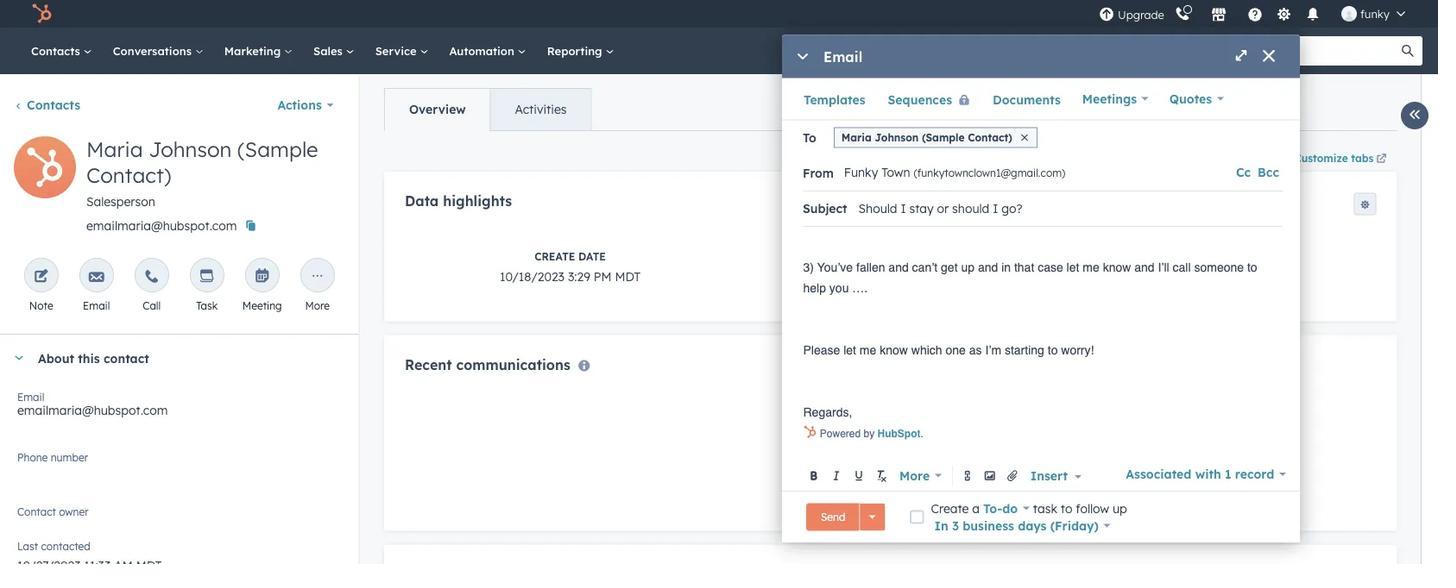 Task type: vqa. For each thing, say whether or not it's contained in the screenshot.


Task type: describe. For each thing, give the bounding box(es) containing it.
more inside popup button
[[900, 469, 930, 484]]

send
[[821, 511, 846, 524]]

)
[[1062, 166, 1066, 179]]

1 vertical spatial email
[[83, 299, 110, 312]]

meetings
[[1083, 91, 1138, 106]]

recent communications
[[405, 356, 570, 373]]

lifecycle
[[843, 250, 901, 263]]

task image
[[199, 269, 215, 285]]

last for last contacted
[[17, 540, 38, 553]]

0 horizontal spatial more
[[305, 299, 330, 312]]

0 vertical spatial contacts
[[31, 44, 84, 58]]

10/27/2023
[[1139, 269, 1203, 284]]

close image
[[1022, 134, 1028, 141]]

you
[[830, 282, 849, 296]]

1
[[1226, 467, 1232, 482]]

please
[[804, 344, 841, 358]]

worry!
[[1062, 344, 1095, 358]]

expand dialog image
[[1235, 50, 1249, 64]]

overview button
[[385, 89, 490, 130]]

help image
[[1248, 8, 1264, 23]]

phone
[[17, 451, 48, 464]]

owner up last contacted
[[38, 512, 72, 527]]

by
[[864, 429, 875, 441]]

upgrade image
[[1099, 7, 1115, 23]]

meetings button
[[1083, 87, 1149, 111]]

more button
[[893, 466, 949, 487]]

0 vertical spatial contacts link
[[21, 28, 103, 74]]

help button
[[1241, 0, 1270, 28]]

notifications image
[[1306, 8, 1321, 23]]

maria johnson (sample contact) salesperson
[[86, 136, 318, 209]]

create date 10/18/2023 3:29 pm mdt
[[500, 250, 641, 284]]

close dialog image
[[1263, 50, 1277, 64]]

funky button
[[1332, 0, 1417, 28]]

recent
[[405, 356, 452, 373]]

no owner button
[[17, 503, 342, 531]]

johnson for maria johnson (sample contact)
[[875, 131, 919, 144]]

service
[[375, 44, 420, 58]]

no activities. alert
[[405, 394, 1377, 511]]

insert button
[[1024, 466, 1089, 487]]

you've
[[818, 261, 853, 275]]

cc bcc
[[1237, 164, 1280, 180]]

this
[[78, 351, 100, 366]]

phone number
[[17, 451, 88, 464]]

11:33
[[1206, 269, 1233, 284]]

calling icon image
[[1175, 7, 1191, 22]]

customize tabs
[[1295, 152, 1374, 165]]

.
[[921, 429, 924, 441]]

up inside 3) you've fallen and can't get up and in that case let me know and i'll call someone to help you ….
[[962, 261, 975, 275]]

call
[[1173, 261, 1192, 275]]

tabs
[[1352, 152, 1374, 165]]

data
[[405, 193, 439, 210]]

in 3 business days (friday) button
[[935, 516, 1111, 537]]

(sample for maria johnson (sample contact) salesperson
[[238, 136, 318, 162]]

hubspot
[[878, 429, 921, 441]]

funky town image
[[1342, 6, 1358, 22]]

hubspot image
[[31, 3, 52, 24]]

last for last activity date 10/27/2023 11:33 am mdt
[[1155, 250, 1181, 263]]

create a
[[932, 501, 984, 517]]

associated with 1 record
[[1127, 467, 1275, 482]]

funky
[[845, 164, 879, 180]]

hubspot link inside text field
[[878, 429, 921, 441]]

fallen
[[857, 261, 886, 275]]

contact) for maria johnson (sample contact)
[[968, 131, 1013, 144]]

automation
[[449, 44, 518, 58]]

1 vertical spatial me
[[860, 344, 877, 358]]

contact
[[17, 506, 56, 519]]

call image
[[144, 269, 160, 285]]

that
[[1015, 261, 1035, 275]]

business
[[963, 519, 1015, 534]]

overview
[[409, 102, 466, 117]]

menu containing funky
[[1098, 0, 1418, 28]]

to-
[[984, 501, 1003, 517]]

0 horizontal spatial hubspot link
[[21, 3, 65, 24]]

documents
[[993, 92, 1061, 107]]

pm
[[594, 269, 612, 284]]

notifications button
[[1299, 0, 1328, 28]]

2 and from the left
[[978, 261, 999, 275]]

marketplaces button
[[1201, 0, 1238, 28]]

(friday)
[[1051, 519, 1099, 534]]

stage
[[904, 250, 939, 263]]

me inside 3) you've fallen and can't get up and in that case let me know and i'll call someone to help you ….
[[1083, 261, 1100, 275]]

mdt inside create date 10/18/2023 3:29 pm mdt
[[615, 269, 641, 284]]

about this contact
[[38, 351, 149, 366]]

funkytownclown1@gmail.com
[[918, 166, 1062, 179]]

customize tabs link
[[1271, 144, 1397, 172]]

subject
[[803, 201, 848, 216]]

0 vertical spatial emailmaria@hubspot.com
[[86, 219, 237, 234]]

note
[[29, 299, 53, 312]]

in
[[1002, 261, 1011, 275]]

in 3 business days (friday)
[[935, 519, 1099, 534]]

email emailmaria@hubspot.com
[[17, 391, 168, 418]]

cc button
[[1237, 162, 1252, 183]]

0 horizontal spatial let
[[844, 344, 857, 358]]

task
[[196, 299, 218, 312]]

no activities.
[[854, 493, 928, 508]]

1 and from the left
[[889, 261, 909, 275]]

someone
[[1195, 261, 1245, 275]]

one
[[946, 344, 966, 358]]

which
[[912, 344, 943, 358]]

3
[[953, 519, 960, 534]]

10/18/2023
[[500, 269, 564, 284]]

record
[[1236, 467, 1275, 482]]

meeting
[[243, 299, 282, 312]]

quotes
[[1170, 91, 1213, 106]]

none text field containing 3) you've fallen and can't get up and in that case let me know and i'll call someone to help you ….
[[804, 0, 1280, 465]]

Last contacted text field
[[17, 550, 342, 565]]



Task type: locate. For each thing, give the bounding box(es) containing it.
as
[[970, 344, 982, 358]]

1 horizontal spatial to
[[1061, 501, 1073, 517]]

know inside 3) you've fallen and can't get up and in that case let me know and i'll call someone to help you ….
[[1104, 261, 1132, 275]]

1 horizontal spatial hubspot link
[[878, 429, 921, 441]]

navigation
[[384, 88, 592, 131]]

contact)
[[968, 131, 1013, 144], [86, 162, 171, 188]]

no up last contacted
[[17, 512, 34, 527]]

0 horizontal spatial (sample
[[238, 136, 318, 162]]

owner up contacted
[[59, 506, 89, 519]]

to right someone
[[1248, 261, 1258, 275]]

(
[[914, 166, 918, 179]]

bcc
[[1259, 164, 1280, 180]]

bcc button
[[1259, 162, 1280, 183]]

0 vertical spatial contact)
[[968, 131, 1013, 144]]

me
[[1083, 261, 1100, 275], [860, 344, 877, 358]]

last contacted
[[17, 540, 91, 553]]

help
[[804, 282, 827, 296]]

date up the am
[[1240, 250, 1268, 263]]

powered
[[820, 429, 861, 441]]

get
[[942, 261, 958, 275]]

0 horizontal spatial last
[[17, 540, 38, 553]]

mdt right pm
[[615, 269, 641, 284]]

1 horizontal spatial me
[[1083, 261, 1100, 275]]

date inside last activity date 10/27/2023 11:33 am mdt
[[1240, 250, 1268, 263]]

more down more image
[[305, 299, 330, 312]]

maria up funky
[[842, 131, 872, 144]]

sequences
[[888, 92, 953, 107]]

2 horizontal spatial email
[[824, 48, 863, 65]]

contact) for maria johnson (sample contact) salesperson
[[86, 162, 171, 188]]

0 vertical spatial hubspot link
[[21, 3, 65, 24]]

maria up salesperson at left top
[[86, 136, 143, 162]]

3:29
[[568, 269, 590, 284]]

salesperson
[[86, 194, 155, 209]]

no
[[854, 493, 870, 508], [17, 512, 34, 527]]

starting
[[1005, 344, 1045, 358]]

1 vertical spatial no
[[17, 512, 34, 527]]

know left which
[[880, 344, 909, 358]]

1 vertical spatial contact)
[[86, 162, 171, 188]]

do
[[1003, 501, 1018, 517]]

0 horizontal spatial johnson
[[149, 136, 232, 162]]

caret image
[[14, 356, 24, 361]]

to left worry!
[[1048, 344, 1058, 358]]

1 mdt from the left
[[615, 269, 641, 284]]

settings image
[[1277, 7, 1292, 23]]

1 vertical spatial last
[[17, 540, 38, 553]]

maria for maria johnson (sample contact)
[[842, 131, 872, 144]]

1 vertical spatial emailmaria@hubspot.com
[[17, 403, 168, 418]]

1 horizontal spatial email
[[83, 299, 110, 312]]

None field
[[1042, 120, 1055, 155]]

0 horizontal spatial create
[[534, 250, 575, 263]]

1 date from the left
[[578, 250, 606, 263]]

date
[[578, 250, 606, 263], [1240, 250, 1268, 263]]

send button
[[807, 504, 861, 532]]

in
[[935, 519, 949, 534]]

(sample down actions
[[238, 136, 318, 162]]

1 horizontal spatial create
[[932, 501, 969, 517]]

email image
[[89, 269, 104, 285]]

1 vertical spatial to
[[1048, 344, 1058, 358]]

1 horizontal spatial (sample
[[922, 131, 965, 144]]

funky town ( funkytownclown1@gmail.com )
[[845, 164, 1066, 180]]

no inside alert
[[854, 493, 870, 508]]

contacts link down hubspot icon
[[21, 28, 103, 74]]

send group
[[807, 504, 886, 532]]

2 horizontal spatial to
[[1248, 261, 1258, 275]]

2 vertical spatial to
[[1061, 501, 1073, 517]]

mdt right the am
[[1258, 269, 1284, 284]]

last down contact
[[17, 540, 38, 553]]

1 horizontal spatial mdt
[[1258, 269, 1284, 284]]

0 horizontal spatial contact)
[[86, 162, 171, 188]]

contacts up "edit" popup button
[[27, 98, 80, 113]]

sales link
[[303, 28, 365, 74]]

days
[[1018, 519, 1047, 534]]

templates button
[[803, 92, 867, 108]]

to-do button
[[984, 499, 1030, 520]]

0 vertical spatial email
[[824, 48, 863, 65]]

0 horizontal spatial mdt
[[615, 269, 641, 284]]

communications
[[456, 356, 570, 373]]

activities button
[[490, 89, 591, 130]]

contact) left close "icon"
[[968, 131, 1013, 144]]

hubspot link containing hubspot
[[878, 429, 921, 441]]

navigation containing overview
[[384, 88, 592, 131]]

and left the can't
[[889, 261, 909, 275]]

0 vertical spatial me
[[1083, 261, 1100, 275]]

1 vertical spatial let
[[844, 344, 857, 358]]

Phone number text field
[[17, 448, 342, 483]]

0 horizontal spatial me
[[860, 344, 877, 358]]

johnson
[[875, 131, 919, 144], [149, 136, 232, 162]]

0 vertical spatial let
[[1067, 261, 1080, 275]]

emailmaria@hubspot.com up number
[[17, 403, 168, 418]]

contacts down hubspot icon
[[31, 44, 84, 58]]

let right "please"
[[844, 344, 857, 358]]

am
[[1236, 269, 1255, 284]]

email right minimize dialog image
[[824, 48, 863, 65]]

to
[[1248, 261, 1258, 275], [1048, 344, 1058, 358], [1061, 501, 1073, 517]]

follow
[[1077, 501, 1110, 517]]

1 horizontal spatial let
[[1067, 261, 1080, 275]]

0 vertical spatial know
[[1104, 261, 1132, 275]]

1 horizontal spatial no
[[854, 493, 870, 508]]

contact) inside maria johnson (sample contact) salesperson
[[86, 162, 171, 188]]

cc
[[1237, 164, 1252, 180]]

hubspot link
[[21, 3, 65, 24], [878, 429, 921, 441]]

0 vertical spatial up
[[962, 261, 975, 275]]

1 horizontal spatial know
[[1104, 261, 1132, 275]]

marketing
[[224, 44, 284, 58]]

funky
[[1361, 6, 1391, 21]]

call
[[143, 299, 161, 312]]

email down the caret "icon" on the left
[[17, 391, 44, 404]]

0 horizontal spatial and
[[889, 261, 909, 275]]

menu
[[1098, 0, 1418, 28]]

1 horizontal spatial contact)
[[968, 131, 1013, 144]]

minimize dialog image
[[796, 50, 810, 64]]

number
[[51, 451, 88, 464]]

create for date
[[534, 250, 575, 263]]

None text field
[[804, 0, 1280, 465]]

up right the get
[[962, 261, 975, 275]]

up right follow
[[1113, 501, 1128, 517]]

1 horizontal spatial up
[[1113, 501, 1128, 517]]

highlights
[[443, 193, 512, 210]]

email
[[824, 48, 863, 65], [83, 299, 110, 312], [17, 391, 44, 404]]

powered by hubspot .
[[820, 429, 924, 441]]

0 vertical spatial create
[[534, 250, 575, 263]]

0 vertical spatial to
[[1248, 261, 1258, 275]]

lifecycle stage lead
[[843, 250, 939, 284]]

let
[[1067, 261, 1080, 275], [844, 344, 857, 358]]

last up 10/27/2023
[[1155, 250, 1181, 263]]

0 horizontal spatial know
[[880, 344, 909, 358]]

1 vertical spatial hubspot link
[[878, 429, 921, 441]]

1 horizontal spatial johnson
[[875, 131, 919, 144]]

search image
[[1403, 45, 1415, 57]]

create up 10/18/2023
[[534, 250, 575, 263]]

0 vertical spatial no
[[854, 493, 870, 508]]

1 vertical spatial know
[[880, 344, 909, 358]]

lead
[[877, 269, 905, 284]]

2 vertical spatial email
[[17, 391, 44, 404]]

contact) up salesperson at left top
[[86, 162, 171, 188]]

me right case
[[1083, 261, 1100, 275]]

3)
[[804, 261, 814, 275]]

email down email image
[[83, 299, 110, 312]]

create inside create date 10/18/2023 3:29 pm mdt
[[534, 250, 575, 263]]

let inside 3) you've fallen and can't get up and in that case let me know and i'll call someone to help you ….
[[1067, 261, 1080, 275]]

contact
[[104, 351, 149, 366]]

case
[[1038, 261, 1064, 275]]

0 vertical spatial last
[[1155, 250, 1181, 263]]

emailmaria@hubspot.com
[[86, 219, 237, 234], [17, 403, 168, 418]]

marketplaces image
[[1212, 8, 1227, 23]]

contacts link up "edit" popup button
[[14, 98, 80, 113]]

johnson inside maria johnson (sample contact) salesperson
[[149, 136, 232, 162]]

with
[[1196, 467, 1222, 482]]

up
[[962, 261, 975, 275], [1113, 501, 1128, 517]]

about
[[38, 351, 74, 366]]

no left activities.
[[854, 493, 870, 508]]

1 horizontal spatial more
[[900, 469, 930, 484]]

2 horizontal spatial and
[[1135, 261, 1155, 275]]

marketing link
[[214, 28, 303, 74]]

can't
[[913, 261, 938, 275]]

automation link
[[439, 28, 537, 74]]

1 vertical spatial create
[[932, 501, 969, 517]]

(sample inside maria johnson (sample contact) salesperson
[[238, 136, 318, 162]]

mdt inside last activity date 10/27/2023 11:33 am mdt
[[1258, 269, 1284, 284]]

me right "please"
[[860, 344, 877, 358]]

regards,
[[804, 406, 853, 420]]

settings link
[[1274, 5, 1295, 23]]

Search HubSpot search field
[[1196, 36, 1408, 66]]

0 horizontal spatial maria
[[86, 136, 143, 162]]

last inside last activity date 10/27/2023 11:33 am mdt
[[1155, 250, 1181, 263]]

maria for maria johnson (sample contact) salesperson
[[86, 136, 143, 162]]

contact owner no owner
[[17, 506, 89, 527]]

from
[[803, 166, 834, 181]]

0 horizontal spatial email
[[17, 391, 44, 404]]

(sample up funky town ( funkytownclown1@gmail.com )
[[922, 131, 965, 144]]

to-do
[[984, 501, 1018, 517]]

more
[[305, 299, 330, 312], [900, 469, 930, 484]]

templates
[[804, 92, 866, 107]]

create for a
[[932, 501, 969, 517]]

last activity date 10/27/2023 11:33 am mdt
[[1139, 250, 1284, 284]]

insert
[[1031, 469, 1068, 484]]

task to follow up
[[1030, 501, 1128, 517]]

to up (friday)
[[1061, 501, 1073, 517]]

0 vertical spatial more
[[305, 299, 330, 312]]

note image
[[33, 269, 49, 285]]

0 horizontal spatial date
[[578, 250, 606, 263]]

0 horizontal spatial up
[[962, 261, 975, 275]]

2 mdt from the left
[[1258, 269, 1284, 284]]

1 horizontal spatial maria
[[842, 131, 872, 144]]

1 vertical spatial contacts link
[[14, 98, 80, 113]]

email inside "email emailmaria@hubspot.com"
[[17, 391, 44, 404]]

1 vertical spatial up
[[1113, 501, 1128, 517]]

johnson for maria johnson (sample contact) salesperson
[[149, 136, 232, 162]]

know left i'll
[[1104, 261, 1132, 275]]

3 and from the left
[[1135, 261, 1155, 275]]

1 vertical spatial more
[[900, 469, 930, 484]]

sequences button
[[887, 92, 972, 108]]

no inside contact owner no owner
[[17, 512, 34, 527]]

(sample for maria johnson (sample contact)
[[922, 131, 965, 144]]

emailmaria@hubspot.com down salesperson at left top
[[86, 219, 237, 234]]

let right case
[[1067, 261, 1080, 275]]

meeting image
[[255, 269, 270, 285]]

about this contact button
[[0, 335, 342, 382]]

1 horizontal spatial date
[[1240, 250, 1268, 263]]

documents button
[[992, 92, 1062, 108]]

data highlights
[[405, 193, 512, 210]]

2 date from the left
[[1240, 250, 1268, 263]]

and left in
[[978, 261, 999, 275]]

maria inside maria johnson (sample contact) salesperson
[[86, 136, 143, 162]]

date up pm
[[578, 250, 606, 263]]

and left i'll
[[1135, 261, 1155, 275]]

activities
[[515, 102, 567, 117]]

more image
[[310, 269, 325, 285]]

0 horizontal spatial no
[[17, 512, 34, 527]]

to inside 3) you've fallen and can't get up and in that case let me know and i'll call someone to help you ….
[[1248, 261, 1258, 275]]

conversations
[[113, 44, 195, 58]]

1 horizontal spatial last
[[1155, 250, 1181, 263]]

date inside create date 10/18/2023 3:29 pm mdt
[[578, 250, 606, 263]]

1 horizontal spatial and
[[978, 261, 999, 275]]

None text field
[[858, 198, 1283, 219]]

0 horizontal spatial to
[[1048, 344, 1058, 358]]

customize
[[1295, 152, 1348, 165]]

1 vertical spatial contacts
[[27, 98, 80, 113]]

(sample
[[922, 131, 965, 144], [238, 136, 318, 162]]

know
[[1104, 261, 1132, 275], [880, 344, 909, 358]]

create up 3
[[932, 501, 969, 517]]

….
[[853, 282, 868, 296]]

activity
[[1184, 250, 1237, 263]]

actions
[[278, 98, 322, 113]]

more up activities.
[[900, 469, 930, 484]]



